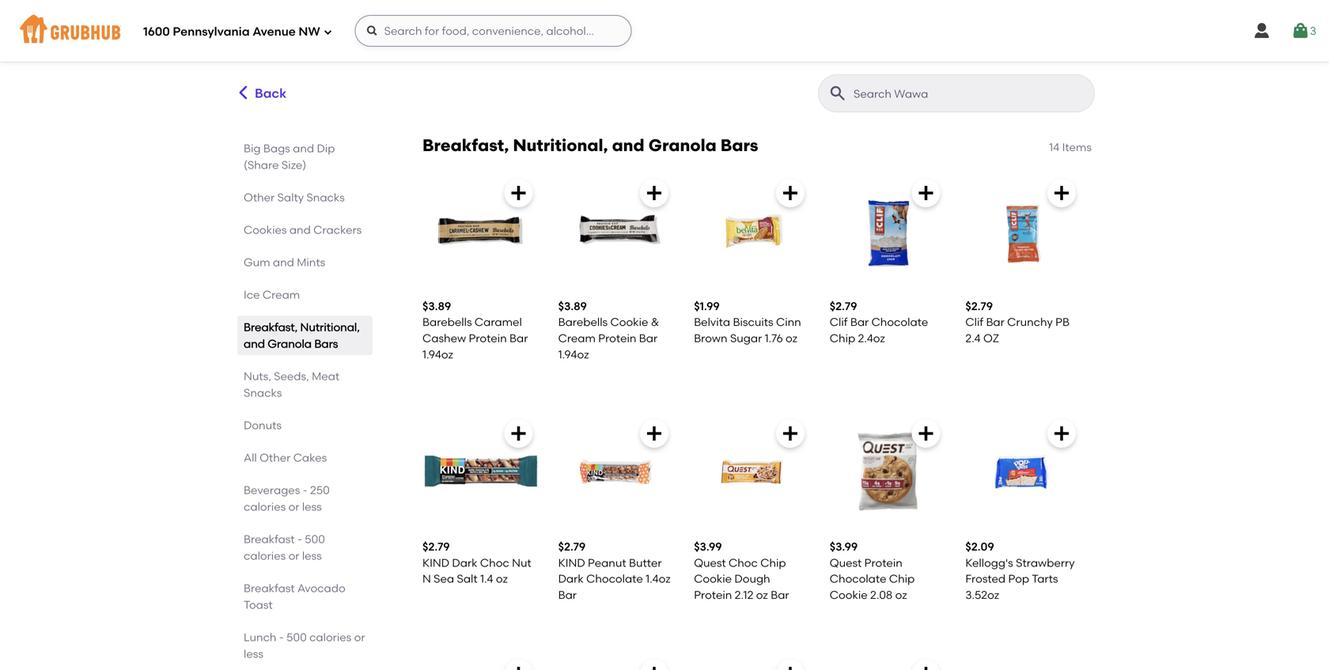 Task type: vqa. For each thing, say whether or not it's contained in the screenshot.
On
no



Task type: describe. For each thing, give the bounding box(es) containing it.
quest birthday cake protein 2.12 oz bar image
[[694, 654, 811, 671]]

0 vertical spatial other
[[244, 191, 275, 204]]

less for breakfast - 500 calories or less
[[302, 549, 322, 563]]

all
[[244, 451, 257, 465]]

donuts
[[244, 419, 282, 432]]

3.52oz
[[966, 588, 1000, 602]]

cookies and crackers tab
[[244, 222, 367, 238]]

1.76
[[765, 332, 783, 345]]

butter
[[629, 556, 662, 570]]

big
[[244, 142, 261, 155]]

breakfast avocado toast
[[244, 582, 346, 612]]

svg image for clif bar crunchy pb 2.4 oz image
[[1053, 184, 1072, 203]]

main navigation navigation
[[0, 0, 1330, 62]]

choc inside $2.79 kind dark choc nut n sea salt 1.4 oz
[[480, 556, 510, 570]]

and inside big bags and dip (share size)
[[293, 142, 314, 155]]

protein inside $3.99 quest protein chocolate chip cookie 2.08 oz
[[865, 556, 903, 570]]

$3.99 quest protein chocolate chip cookie 2.08 oz
[[830, 540, 915, 602]]

or for lunch - 500 calories or less
[[354, 631, 365, 644]]

breakfast, nutritional, and granola bars tab
[[244, 319, 367, 352]]

14 items
[[1050, 141, 1092, 154]]

breakfast for breakfast - 500 calories or less
[[244, 533, 295, 546]]

quest cookies and crème protein 2.12oz bar image
[[830, 654, 947, 671]]

breakfast, inside the breakfast, nutritional, and granola bars
[[244, 321, 298, 334]]

&
[[651, 316, 660, 329]]

brown
[[694, 332, 728, 345]]

bars inside the breakfast, nutritional, and granola bars
[[315, 337, 338, 351]]

kind dark choc nut n sea salt 1.4 oz image
[[423, 413, 540, 530]]

tarts
[[1033, 572, 1059, 586]]

quest for quest choc chip cookie dough protein 2.12 oz bar
[[694, 556, 726, 570]]

breakfast - 500 calories or less tab
[[244, 531, 367, 564]]

2.4
[[966, 332, 981, 345]]

avocado
[[298, 582, 346, 595]]

chocolate for 2.4oz
[[872, 316, 929, 329]]

avenue
[[253, 25, 296, 39]]

0 vertical spatial granola
[[649, 135, 717, 156]]

bar inside $2.79 clif bar crunchy pb 2.4 oz
[[987, 316, 1005, 329]]

$3.89 for $3.89 barebells cookie & cream protein bar 1.94oz
[[559, 300, 587, 313]]

14
[[1050, 141, 1060, 154]]

$2.79 kind peanut butter dark chocolate 1.4oz bar
[[559, 540, 671, 602]]

svg image for kellogg's strawberry frosted pop tarts 3.52oz 'image'
[[1053, 424, 1072, 443]]

magnifying glass icon image
[[829, 84, 848, 103]]

beverages - 250 calories or less tab
[[244, 482, 367, 515]]

less for lunch - 500 calories or less
[[244, 648, 264, 661]]

pb
[[1056, 316, 1070, 329]]

0 vertical spatial snacks
[[307, 191, 345, 204]]

dough
[[735, 572, 771, 586]]

- for lunch
[[279, 631, 284, 644]]

or for breakfast - 500 calories or less
[[289, 549, 300, 563]]

breakfast - 500 calories or less
[[244, 533, 325, 563]]

barebells caramel cashew protein bar 1.94oz image
[[423, 173, 540, 289]]

protein inside $3.99 quest choc chip cookie dough protein 2.12 oz bar
[[694, 588, 733, 602]]

$3.89 for $3.89 barebells caramel cashew protein bar 1.94oz
[[423, 300, 451, 313]]

1600 pennsylvania avenue nw
[[143, 25, 320, 39]]

svg image for "kind peanut butter dark chocolate 1.4oz bar" image
[[645, 424, 664, 443]]

bar inside $3.89 barebells cookie & cream protein bar 1.94oz
[[639, 332, 658, 345]]

kellogg's strawberry frosted pop tarts 3.52oz image
[[966, 413, 1083, 530]]

sugar
[[731, 332, 763, 345]]

clif bar chocolate chip 2.4oz image
[[830, 173, 947, 289]]

- for breakfast
[[298, 533, 302, 546]]

1.4
[[481, 572, 494, 586]]

2.08
[[871, 588, 893, 602]]

clif for clif bar chocolate chip 2.4oz
[[830, 316, 848, 329]]

1 vertical spatial other
[[260, 451, 291, 465]]

chip inside $3.99 quest choc chip cookie dough protein 2.12 oz bar
[[761, 556, 787, 570]]

nut
[[512, 556, 532, 570]]

$3.89 barebells cookie & cream protein bar 1.94oz
[[559, 300, 660, 361]]

seeds,
[[274, 370, 309, 383]]

clif bar crunchy pb 2.4 oz image
[[966, 173, 1083, 289]]

nuts,
[[244, 370, 271, 383]]

250
[[310, 484, 330, 497]]

cream inside $3.89 barebells cookie & cream protein bar 1.94oz
[[559, 332, 596, 345]]

lunch - 500 calories or less tab
[[244, 629, 367, 663]]

ice cream tab
[[244, 287, 367, 303]]

oz inside $3.99 quest protein chocolate chip cookie 2.08 oz
[[896, 588, 908, 602]]

mints
[[297, 256, 326, 269]]

nw
[[299, 25, 320, 39]]

belvita biscuits cinn brown sugar 1.76 oz image
[[694, 173, 811, 289]]

1.94oz inside $3.89 barebells caramel cashew protein bar 1.94oz
[[423, 348, 454, 361]]

beverages
[[244, 484, 300, 497]]

oz inside $3.99 quest choc chip cookie dough protein 2.12 oz bar
[[757, 588, 769, 602]]

cakes
[[293, 451, 327, 465]]

clif for clif bar crunchy pb 2.4 oz
[[966, 316, 984, 329]]

bar inside $3.99 quest choc chip cookie dough protein 2.12 oz bar
[[771, 588, 790, 602]]

nutritional, inside the breakfast, nutritional, and granola bars
[[300, 321, 360, 334]]

$2.79 clif bar chocolate chip 2.4oz
[[830, 300, 929, 345]]

bags
[[264, 142, 290, 155]]

beverages - 250 calories or less
[[244, 484, 330, 514]]

svg image for kellogg's brown sugar cinnamon pop tarts 3.52 oz image
[[509, 665, 528, 671]]

cookie inside $3.99 quest choc chip cookie dough protein 2.12 oz bar
[[694, 572, 732, 586]]

svg image inside main navigation navigation
[[366, 25, 379, 37]]

svg image for quest birthday cake protein 2.12 oz bar image
[[781, 665, 800, 671]]

gum
[[244, 256, 270, 269]]

all other cakes tab
[[244, 450, 367, 466]]

frosted
[[966, 572, 1006, 586]]

1 horizontal spatial breakfast,
[[423, 135, 509, 156]]

breakfast, nutritional, and granola bars inside breakfast, nutritional, and granola bars tab
[[244, 321, 360, 351]]

svg image for barebells caramel cashew protein bar 1.94oz 'image'
[[509, 184, 528, 203]]

oz
[[984, 332, 1000, 345]]

$3.99 quest choc chip cookie dough protein 2.12 oz bar
[[694, 540, 790, 602]]

$2.79 kind dark choc nut n sea salt 1.4 oz
[[423, 540, 532, 586]]

svg image for "barebells cookie & cream protein bar 1.94oz" image
[[645, 184, 664, 203]]

less for beverages - 250 calories or less
[[302, 500, 322, 514]]

1600
[[143, 25, 170, 39]]

2.12
[[735, 588, 754, 602]]

cookies and crackers
[[244, 223, 362, 237]]

3
[[1311, 24, 1317, 37]]

salty
[[278, 191, 304, 204]]

crackers
[[314, 223, 362, 237]]

nuts, seeds, meat snacks
[[244, 370, 340, 400]]

lunch
[[244, 631, 277, 644]]



Task type: locate. For each thing, give the bounding box(es) containing it.
or for beverages - 250 calories or less
[[289, 500, 300, 514]]

0 horizontal spatial bars
[[315, 337, 338, 351]]

protein inside $3.89 barebells cookie & cream protein bar 1.94oz
[[599, 332, 637, 345]]

2 vertical spatial less
[[244, 648, 264, 661]]

1 vertical spatial breakfast
[[244, 582, 295, 595]]

lunch - 500 calories or less
[[244, 631, 365, 661]]

less up avocado
[[302, 549, 322, 563]]

2 $3.89 from the left
[[559, 300, 587, 313]]

calories inside beverages - 250 calories or less
[[244, 500, 286, 514]]

$3.99 inside $3.99 quest choc chip cookie dough protein 2.12 oz bar
[[694, 540, 722, 554]]

1 horizontal spatial -
[[298, 533, 302, 546]]

1 kind from the left
[[423, 556, 450, 570]]

cookies
[[244, 223, 287, 237]]

1 horizontal spatial bars
[[721, 135, 759, 156]]

svg image
[[1253, 21, 1272, 40], [1292, 21, 1311, 40], [324, 27, 333, 37], [645, 184, 664, 203], [917, 184, 936, 203], [645, 424, 664, 443], [781, 424, 800, 443], [917, 424, 936, 443], [1053, 424, 1072, 443], [645, 665, 664, 671], [917, 665, 936, 671]]

0 vertical spatial bars
[[721, 135, 759, 156]]

quest for quest protein chocolate chip cookie 2.08 oz
[[830, 556, 862, 570]]

0 horizontal spatial $3.89
[[423, 300, 451, 313]]

$3.89 barebells caramel cashew protein bar 1.94oz
[[423, 300, 528, 361]]

crunchy
[[1008, 316, 1054, 329]]

clif up "2.4"
[[966, 316, 984, 329]]

and inside the breakfast, nutritional, and granola bars
[[244, 337, 265, 351]]

chip inside $2.79 clif bar chocolate chip 2.4oz
[[830, 332, 856, 345]]

breakfast, nutritional, and granola bars
[[423, 135, 759, 156], [244, 321, 360, 351]]

$2.79 for $2.79 clif bar crunchy pb 2.4 oz
[[966, 300, 994, 313]]

oz right 1.4
[[496, 572, 508, 586]]

2 barebells from the left
[[559, 316, 608, 329]]

chocolate inside $2.79 clif bar chocolate chip 2.4oz
[[872, 316, 929, 329]]

calories down beverages
[[244, 500, 286, 514]]

kellogg's brown sugar cinnamon pop tarts 3.52 oz image
[[423, 654, 540, 671]]

Search for food, convenience, alcohol... search field
[[355, 15, 632, 47]]

clif
[[830, 316, 848, 329], [966, 316, 984, 329]]

barebells up cashew
[[423, 316, 472, 329]]

ice
[[244, 288, 260, 302]]

snacks up crackers
[[307, 191, 345, 204]]

kind inside $2.79 kind dark choc nut n sea salt 1.4 oz
[[423, 556, 450, 570]]

2 horizontal spatial chip
[[890, 572, 915, 586]]

1 horizontal spatial cream
[[559, 332, 596, 345]]

calories inside lunch - 500 calories or less
[[310, 631, 352, 644]]

1 vertical spatial 500
[[287, 631, 307, 644]]

chip for quest
[[890, 572, 915, 586]]

quest choc chip cookie dough protein 2.12 oz bar image
[[694, 413, 811, 530]]

or inside lunch - 500 calories or less
[[354, 631, 365, 644]]

oz right 2.08
[[896, 588, 908, 602]]

calories for beverages - 250 calories or less
[[244, 500, 286, 514]]

0 horizontal spatial nutritional,
[[300, 321, 360, 334]]

or up the breakfast avocado toast
[[289, 549, 300, 563]]

0 vertical spatial -
[[303, 484, 308, 497]]

svg image
[[366, 25, 379, 37], [509, 184, 528, 203], [781, 184, 800, 203], [1053, 184, 1072, 203], [509, 424, 528, 443], [509, 665, 528, 671], [781, 665, 800, 671]]

or
[[289, 500, 300, 514], [289, 549, 300, 563], [354, 631, 365, 644]]

snacks down nuts,
[[244, 386, 282, 400]]

less down 250
[[302, 500, 322, 514]]

nuts, seeds, meat snacks tab
[[244, 368, 367, 401]]

barebells cookie & cream protein bar 1.94oz image
[[559, 173, 675, 289]]

calories
[[244, 500, 286, 514], [244, 549, 286, 563], [310, 631, 352, 644]]

dark
[[452, 556, 478, 570], [559, 572, 584, 586]]

caret left icon image
[[235, 84, 252, 101]]

1 clif from the left
[[830, 316, 848, 329]]

$3.89 inside $3.89 barebells caramel cashew protein bar 1.94oz
[[423, 300, 451, 313]]

svg image for the clif bar chocolate chip 2.4oz image
[[917, 184, 936, 203]]

1 horizontal spatial nutritional,
[[513, 135, 608, 156]]

cookie left &
[[611, 316, 649, 329]]

$3.89
[[423, 300, 451, 313], [559, 300, 587, 313]]

bar inside $3.89 barebells caramel cashew protein bar 1.94oz
[[510, 332, 528, 345]]

0 horizontal spatial breakfast,
[[244, 321, 298, 334]]

0 vertical spatial breakfast, nutritional, and granola bars
[[423, 135, 759, 156]]

1 vertical spatial dark
[[559, 572, 584, 586]]

$2.79 for $2.79 clif bar chocolate chip 2.4oz
[[830, 300, 858, 313]]

meat
[[312, 370, 340, 383]]

gum and mints
[[244, 256, 326, 269]]

caramel
[[475, 316, 522, 329]]

2 kind from the left
[[559, 556, 586, 570]]

chip left 2.4oz
[[830, 332, 856, 345]]

breakfast,
[[423, 135, 509, 156], [244, 321, 298, 334]]

1 horizontal spatial clif
[[966, 316, 984, 329]]

kellogg's
[[966, 556, 1014, 570]]

items
[[1063, 141, 1092, 154]]

2 vertical spatial cookie
[[830, 588, 868, 602]]

- left 250
[[303, 484, 308, 497]]

quest inside $3.99 quest protein chocolate chip cookie 2.08 oz
[[830, 556, 862, 570]]

- down beverages - 250 calories or less tab
[[298, 533, 302, 546]]

2 vertical spatial chip
[[890, 572, 915, 586]]

$1.99
[[694, 300, 720, 313]]

clif right 'cinn' at the top right of page
[[830, 316, 848, 329]]

chip up 2.08
[[890, 572, 915, 586]]

other right all
[[260, 451, 291, 465]]

bar inside $2.79 kind peanut butter dark chocolate 1.4oz bar
[[559, 588, 577, 602]]

500 for breakfast
[[305, 533, 325, 546]]

1 choc from the left
[[480, 556, 510, 570]]

quest protein chocolate chip cookie 2.08 oz image
[[830, 413, 947, 530]]

500
[[305, 533, 325, 546], [287, 631, 307, 644]]

ice cream
[[244, 288, 300, 302]]

oz down 'cinn' at the top right of page
[[786, 332, 798, 345]]

svg image for quest protein chocolate chip cookie 2.08 oz "image"
[[917, 424, 936, 443]]

kind up sea
[[423, 556, 450, 570]]

2 1.94oz from the left
[[559, 348, 589, 361]]

cinn
[[777, 316, 802, 329]]

oz
[[786, 332, 798, 345], [496, 572, 508, 586], [757, 588, 769, 602], [896, 588, 908, 602]]

toast
[[244, 598, 273, 612]]

back
[[255, 86, 287, 101]]

choc up 1.4
[[480, 556, 510, 570]]

calories up toast
[[244, 549, 286, 563]]

0 horizontal spatial cookie
[[611, 316, 649, 329]]

$2.09 kellogg's strawberry frosted pop tarts 3.52oz
[[966, 540, 1076, 602]]

kind for n
[[423, 556, 450, 570]]

pennsylvania
[[173, 25, 250, 39]]

breakfast inside breakfast - 500 calories or less
[[244, 533, 295, 546]]

nutritional,
[[513, 135, 608, 156], [300, 321, 360, 334]]

or inside beverages - 250 calories or less
[[289, 500, 300, 514]]

kind for chocolate
[[559, 556, 586, 570]]

kind peanut butter dark chocolate 1.4oz bar image
[[559, 413, 675, 530]]

bar inside $2.79 clif bar chocolate chip 2.4oz
[[851, 316, 869, 329]]

0 horizontal spatial choc
[[480, 556, 510, 570]]

other left salty
[[244, 191, 275, 204]]

- for beverages
[[303, 484, 308, 497]]

$3.99 for $3.99 quest choc chip cookie dough protein 2.12 oz bar
[[694, 540, 722, 554]]

cream inside tab
[[263, 288, 300, 302]]

1 vertical spatial cream
[[559, 332, 596, 345]]

1 quest from the left
[[694, 556, 726, 570]]

cookie inside $3.99 quest protein chocolate chip cookie 2.08 oz
[[830, 588, 868, 602]]

$2.79 clif bar crunchy pb 2.4 oz
[[966, 300, 1070, 345]]

500 inside lunch - 500 calories or less
[[287, 631, 307, 644]]

choc inside $3.99 quest choc chip cookie dough protein 2.12 oz bar
[[729, 556, 758, 570]]

chip up dough
[[761, 556, 787, 570]]

barebells inside $3.89 barebells cookie & cream protein bar 1.94oz
[[559, 316, 608, 329]]

$2.09
[[966, 540, 995, 554]]

and
[[612, 135, 645, 156], [293, 142, 314, 155], [290, 223, 311, 237], [273, 256, 294, 269], [244, 337, 265, 351]]

barebells
[[423, 316, 472, 329], [559, 316, 608, 329]]

1 horizontal spatial choc
[[729, 556, 758, 570]]

choc up dough
[[729, 556, 758, 570]]

$2.79 for $2.79 kind peanut butter dark chocolate 1.4oz bar
[[559, 540, 586, 554]]

bar
[[851, 316, 869, 329], [987, 316, 1005, 329], [510, 332, 528, 345], [639, 332, 658, 345], [559, 588, 577, 602], [771, 588, 790, 602]]

barebells for protein
[[423, 316, 472, 329]]

500 for lunch
[[287, 631, 307, 644]]

choc
[[480, 556, 510, 570], [729, 556, 758, 570]]

$3.89 inside $3.89 barebells cookie & cream protein bar 1.94oz
[[559, 300, 587, 313]]

other salty snacks
[[244, 191, 345, 204]]

or inside breakfast - 500 calories or less
[[289, 549, 300, 563]]

2 choc from the left
[[729, 556, 758, 570]]

quest inside $3.99 quest choc chip cookie dough protein 2.12 oz bar
[[694, 556, 726, 570]]

1 horizontal spatial $3.99
[[830, 540, 858, 554]]

0 horizontal spatial -
[[279, 631, 284, 644]]

$2.79 inside $2.79 kind peanut butter dark chocolate 1.4oz bar
[[559, 540, 586, 554]]

500 inside breakfast - 500 calories or less
[[305, 533, 325, 546]]

donuts tab
[[244, 417, 367, 434]]

1 vertical spatial chip
[[761, 556, 787, 570]]

2 horizontal spatial cookie
[[830, 588, 868, 602]]

1 vertical spatial bars
[[315, 337, 338, 351]]

big bags and dip (share size)
[[244, 142, 335, 172]]

1 horizontal spatial snacks
[[307, 191, 345, 204]]

2 vertical spatial calories
[[310, 631, 352, 644]]

protein inside $3.89 barebells caramel cashew protein bar 1.94oz
[[469, 332, 507, 345]]

0 horizontal spatial 1.94oz
[[423, 348, 454, 361]]

snacks inside nuts, seeds, meat snacks
[[244, 386, 282, 400]]

oz inside $2.79 kind dark choc nut n sea salt 1.4 oz
[[496, 572, 508, 586]]

2 $3.99 from the left
[[830, 540, 858, 554]]

chocolate down the peanut
[[587, 572, 643, 586]]

n
[[423, 572, 431, 586]]

$3.99 for $3.99 quest protein chocolate chip cookie 2.08 oz
[[830, 540, 858, 554]]

or down breakfast avocado toast tab
[[354, 631, 365, 644]]

- inside lunch - 500 calories or less
[[279, 631, 284, 644]]

1 barebells from the left
[[423, 316, 472, 329]]

back button
[[234, 74, 288, 112]]

- right lunch
[[279, 631, 284, 644]]

2 breakfast from the top
[[244, 582, 295, 595]]

cookie inside $3.89 barebells cookie & cream protein bar 1.94oz
[[611, 316, 649, 329]]

less down lunch
[[244, 648, 264, 661]]

calories down breakfast avocado toast tab
[[310, 631, 352, 644]]

1 horizontal spatial barebells
[[559, 316, 608, 329]]

1 horizontal spatial quest
[[830, 556, 862, 570]]

cookie
[[611, 316, 649, 329], [694, 572, 732, 586], [830, 588, 868, 602]]

1 vertical spatial less
[[302, 549, 322, 563]]

dark inside $2.79 kind peanut butter dark chocolate 1.4oz bar
[[559, 572, 584, 586]]

less inside breakfast - 500 calories or less
[[302, 549, 322, 563]]

0 horizontal spatial quest
[[694, 556, 726, 570]]

1 breakfast from the top
[[244, 533, 295, 546]]

other salty snacks tab
[[244, 189, 367, 206]]

0 horizontal spatial snacks
[[244, 386, 282, 400]]

$2.79 inside $2.79 kind dark choc nut n sea salt 1.4 oz
[[423, 540, 450, 554]]

1 vertical spatial -
[[298, 533, 302, 546]]

all other cakes
[[244, 451, 327, 465]]

gum and mints tab
[[244, 254, 367, 271]]

1.4oz
[[646, 572, 671, 586]]

less inside beverages - 250 calories or less
[[302, 500, 322, 514]]

svg image for belvita biscuits cinn brown sugar 1.76 oz image
[[781, 184, 800, 203]]

dark inside $2.79 kind dark choc nut n sea salt 1.4 oz
[[452, 556, 478, 570]]

dip
[[317, 142, 335, 155]]

clif inside $2.79 clif bar crunchy pb 2.4 oz
[[966, 316, 984, 329]]

oz right '2.12'
[[757, 588, 769, 602]]

1 horizontal spatial $3.89
[[559, 300, 587, 313]]

0 horizontal spatial breakfast, nutritional, and granola bars
[[244, 321, 360, 351]]

clif inside $2.79 clif bar chocolate chip 2.4oz
[[830, 316, 848, 329]]

1 1.94oz from the left
[[423, 348, 454, 361]]

chip
[[830, 332, 856, 345], [761, 556, 787, 570], [890, 572, 915, 586]]

breakfast
[[244, 533, 295, 546], [244, 582, 295, 595]]

- inside breakfast - 500 calories or less
[[298, 533, 302, 546]]

barebells inside $3.89 barebells caramel cashew protein bar 1.94oz
[[423, 316, 472, 329]]

size)
[[282, 158, 307, 172]]

chip for clif
[[830, 332, 856, 345]]

1.94oz inside $3.89 barebells cookie & cream protein bar 1.94oz
[[559, 348, 589, 361]]

0 vertical spatial cream
[[263, 288, 300, 302]]

0 horizontal spatial barebells
[[423, 316, 472, 329]]

granola inside the breakfast, nutritional, and granola bars
[[268, 337, 312, 351]]

0 vertical spatial nutritional,
[[513, 135, 608, 156]]

-
[[303, 484, 308, 497], [298, 533, 302, 546], [279, 631, 284, 644]]

1 horizontal spatial cookie
[[694, 572, 732, 586]]

1 $3.89 from the left
[[423, 300, 451, 313]]

chocolate for cookie
[[830, 572, 887, 586]]

1 vertical spatial nutritional,
[[300, 321, 360, 334]]

$2.79 inside $2.79 clif bar chocolate chip 2.4oz
[[830, 300, 858, 313]]

granola
[[649, 135, 717, 156], [268, 337, 312, 351]]

chocolate
[[872, 316, 929, 329], [587, 572, 643, 586], [830, 572, 887, 586]]

3 button
[[1292, 17, 1317, 45]]

$1.99 belvita biscuits cinn brown sugar 1.76 oz
[[694, 300, 802, 345]]

cookie left dough
[[694, 572, 732, 586]]

0 horizontal spatial cream
[[263, 288, 300, 302]]

0 vertical spatial cookie
[[611, 316, 649, 329]]

chip inside $3.99 quest protein chocolate chip cookie 2.08 oz
[[890, 572, 915, 586]]

0 vertical spatial chip
[[830, 332, 856, 345]]

0 vertical spatial or
[[289, 500, 300, 514]]

salt
[[457, 572, 478, 586]]

svg image inside 3 button
[[1292, 21, 1311, 40]]

calories for lunch - 500 calories or less
[[310, 631, 352, 644]]

1 horizontal spatial dark
[[559, 572, 584, 586]]

500 right lunch
[[287, 631, 307, 644]]

2 quest from the left
[[830, 556, 862, 570]]

0 horizontal spatial granola
[[268, 337, 312, 351]]

chocolate inside $2.79 kind peanut butter dark chocolate 1.4oz bar
[[587, 572, 643, 586]]

$3.99 inside $3.99 quest protein chocolate chip cookie 2.08 oz
[[830, 540, 858, 554]]

1 horizontal spatial kind
[[559, 556, 586, 570]]

0 vertical spatial less
[[302, 500, 322, 514]]

0 horizontal spatial chip
[[761, 556, 787, 570]]

(share
[[244, 158, 279, 172]]

or down beverages
[[289, 500, 300, 514]]

1 horizontal spatial breakfast, nutritional, and granola bars
[[423, 135, 759, 156]]

1 vertical spatial snacks
[[244, 386, 282, 400]]

0 vertical spatial 500
[[305, 533, 325, 546]]

kind
[[423, 556, 450, 570], [559, 556, 586, 570]]

breakfast for breakfast avocado toast
[[244, 582, 295, 595]]

$2.79 inside $2.79 clif bar crunchy pb 2.4 oz
[[966, 300, 994, 313]]

0 horizontal spatial dark
[[452, 556, 478, 570]]

2.4oz
[[859, 332, 886, 345]]

biscuits
[[733, 316, 774, 329]]

0 vertical spatial breakfast
[[244, 533, 295, 546]]

1 horizontal spatial 1.94oz
[[559, 348, 589, 361]]

nature valley oats and honey 1.5oz image
[[559, 654, 675, 671]]

2 horizontal spatial -
[[303, 484, 308, 497]]

barebells left &
[[559, 316, 608, 329]]

1.94oz
[[423, 348, 454, 361], [559, 348, 589, 361]]

oz inside $1.99 belvita biscuits cinn brown sugar 1.76 oz
[[786, 332, 798, 345]]

chocolate inside $3.99 quest protein chocolate chip cookie 2.08 oz
[[830, 572, 887, 586]]

1 vertical spatial calories
[[244, 549, 286, 563]]

1 $3.99 from the left
[[694, 540, 722, 554]]

breakfast inside the breakfast avocado toast
[[244, 582, 295, 595]]

less inside lunch - 500 calories or less
[[244, 648, 264, 661]]

calories inside breakfast - 500 calories or less
[[244, 549, 286, 563]]

500 down beverages - 250 calories or less tab
[[305, 533, 325, 546]]

2 vertical spatial -
[[279, 631, 284, 644]]

kind inside $2.79 kind peanut butter dark chocolate 1.4oz bar
[[559, 556, 586, 570]]

svg image for quest choc chip cookie dough protein 2.12 oz bar image
[[781, 424, 800, 443]]

1 vertical spatial cookie
[[694, 572, 732, 586]]

chocolate up 2.08
[[830, 572, 887, 586]]

1 vertical spatial breakfast,
[[244, 321, 298, 334]]

barebells for cream
[[559, 316, 608, 329]]

kind left the peanut
[[559, 556, 586, 570]]

$2.79 for $2.79 kind dark choc nut n sea salt 1.4 oz
[[423, 540, 450, 554]]

$2.79
[[830, 300, 858, 313], [966, 300, 994, 313], [423, 540, 450, 554], [559, 540, 586, 554]]

1 horizontal spatial granola
[[649, 135, 717, 156]]

$3.99
[[694, 540, 722, 554], [830, 540, 858, 554]]

quest
[[694, 556, 726, 570], [830, 556, 862, 570]]

1 vertical spatial breakfast, nutritional, and granola bars
[[244, 321, 360, 351]]

breakfast up toast
[[244, 582, 295, 595]]

- inside beverages - 250 calories or less
[[303, 484, 308, 497]]

0 horizontal spatial $3.99
[[694, 540, 722, 554]]

Search Wawa search field
[[853, 86, 1090, 101]]

big bags and dip (share size) tab
[[244, 140, 367, 173]]

peanut
[[588, 556, 627, 570]]

strawberry
[[1017, 556, 1076, 570]]

0 horizontal spatial kind
[[423, 556, 450, 570]]

breakfast avocado toast tab
[[244, 580, 367, 614]]

belvita
[[694, 316, 731, 329]]

2 vertical spatial or
[[354, 631, 365, 644]]

svg image for the nature valley oats and honey 1.5oz image
[[645, 665, 664, 671]]

svg image for quest cookies and crème protein 2.12oz bar image
[[917, 665, 936, 671]]

0 vertical spatial breakfast,
[[423, 135, 509, 156]]

0 vertical spatial dark
[[452, 556, 478, 570]]

2 clif from the left
[[966, 316, 984, 329]]

1 horizontal spatial chip
[[830, 332, 856, 345]]

svg image for kind dark choc nut n sea salt 1.4 oz image
[[509, 424, 528, 443]]

chocolate up 2.4oz
[[872, 316, 929, 329]]

cookie left 2.08
[[830, 588, 868, 602]]

1 vertical spatial granola
[[268, 337, 312, 351]]

calories for breakfast - 500 calories or less
[[244, 549, 286, 563]]

pop
[[1009, 572, 1030, 586]]

snacks
[[307, 191, 345, 204], [244, 386, 282, 400]]

1 vertical spatial or
[[289, 549, 300, 563]]

sea
[[434, 572, 454, 586]]

cashew
[[423, 332, 466, 345]]

0 horizontal spatial clif
[[830, 316, 848, 329]]

less
[[302, 500, 322, 514], [302, 549, 322, 563], [244, 648, 264, 661]]

breakfast down beverages - 250 calories or less
[[244, 533, 295, 546]]

0 vertical spatial calories
[[244, 500, 286, 514]]



